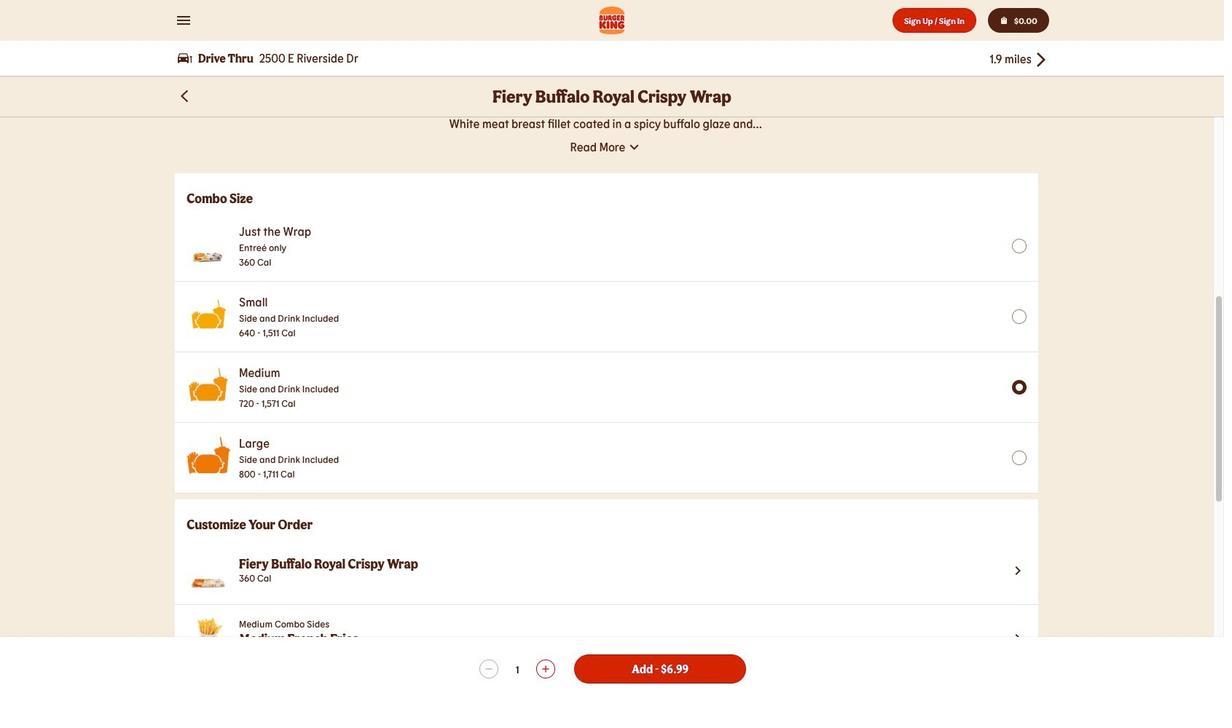 Task type: describe. For each thing, give the bounding box(es) containing it.
640 - 1,511 cal element
[[239, 326, 339, 340]]

2 360 cal element from the top
[[239, 571, 418, 586]]

1 360 cal element from the top
[[239, 255, 311, 270]]

drivethru image
[[178, 51, 192, 66]]

primary navigation element
[[0, 0, 1224, 76]]

back image
[[1032, 51, 1049, 68]]

drivethru image
[[178, 53, 192, 63]]

800 - 1,711 cal element
[[239, 467, 339, 482]]



Task type: locate. For each thing, give the bounding box(es) containing it.
back image
[[178, 89, 192, 103], [181, 90, 188, 102]]

heading
[[492, 85, 732, 107], [187, 191, 1027, 205], [187, 517, 1027, 532], [239, 557, 418, 571], [239, 632, 359, 646]]

360 cal element
[[239, 255, 311, 270], [239, 571, 418, 586]]

0 vertical spatial 360 cal element
[[239, 255, 311, 270]]

1 vertical spatial 360 cal element
[[239, 571, 418, 586]]

720 - 1,571 cal element
[[239, 396, 339, 411]]



Task type: vqa. For each thing, say whether or not it's contained in the screenshot.
Welcome!
no



